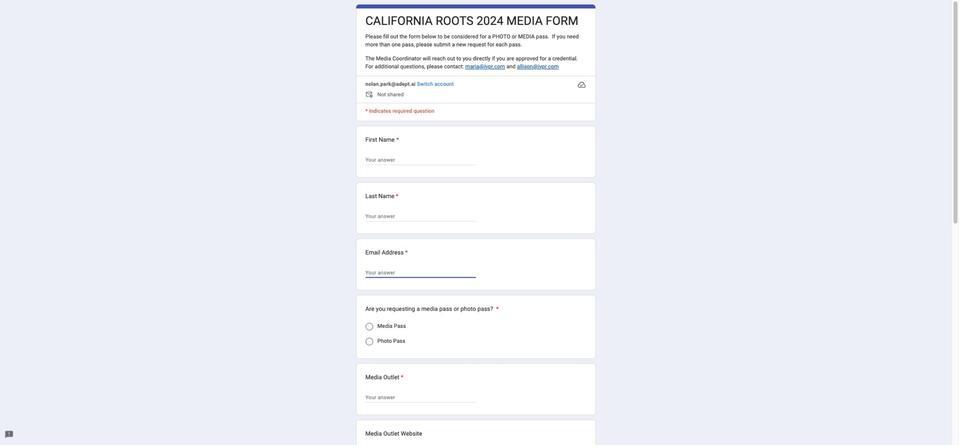 Task type: locate. For each thing, give the bounding box(es) containing it.
media pass image
[[365, 323, 373, 331]]

list
[[356, 126, 596, 445]]

photo pass image
[[365, 338, 373, 346]]

Photo Pass radio
[[365, 338, 373, 346]]

None text field
[[365, 212, 476, 221], [365, 268, 476, 277], [365, 212, 476, 221], [365, 268, 476, 277]]

2 heading from the top
[[365, 135, 399, 144]]

heading
[[365, 13, 578, 28], [365, 135, 399, 144], [365, 192, 399, 201], [365, 248, 408, 257], [365, 304, 499, 313], [365, 373, 404, 382]]

None text field
[[365, 155, 476, 164], [365, 393, 476, 402], [365, 155, 476, 164], [365, 393, 476, 402]]

required question element for 4th heading from the top of the page
[[404, 248, 408, 257]]

required question element
[[395, 135, 399, 144], [394, 192, 399, 201], [404, 248, 408, 257], [495, 304, 499, 313], [399, 373, 404, 382]]

Media Pass radio
[[365, 323, 373, 331]]

required question element for 5th heading from the top
[[495, 304, 499, 313]]

required question element for 2nd heading
[[395, 135, 399, 144]]



Task type: vqa. For each thing, say whether or not it's contained in the screenshot.
Required question element for 3rd heading
yes



Task type: describe. For each thing, give the bounding box(es) containing it.
report a problem to google image
[[4, 431, 13, 440]]

1 heading from the top
[[365, 13, 578, 28]]

your email and google account are not part of your response image
[[365, 91, 374, 100]]

required question element for 3rd heading
[[394, 192, 399, 201]]

6 heading from the top
[[365, 373, 404, 382]]

4 heading from the top
[[365, 248, 408, 257]]

your email and google account are not part of your response image
[[365, 91, 377, 100]]

required question element for sixth heading from the top of the page
[[399, 373, 404, 382]]

5 heading from the top
[[365, 304, 499, 313]]

3 heading from the top
[[365, 192, 399, 201]]



